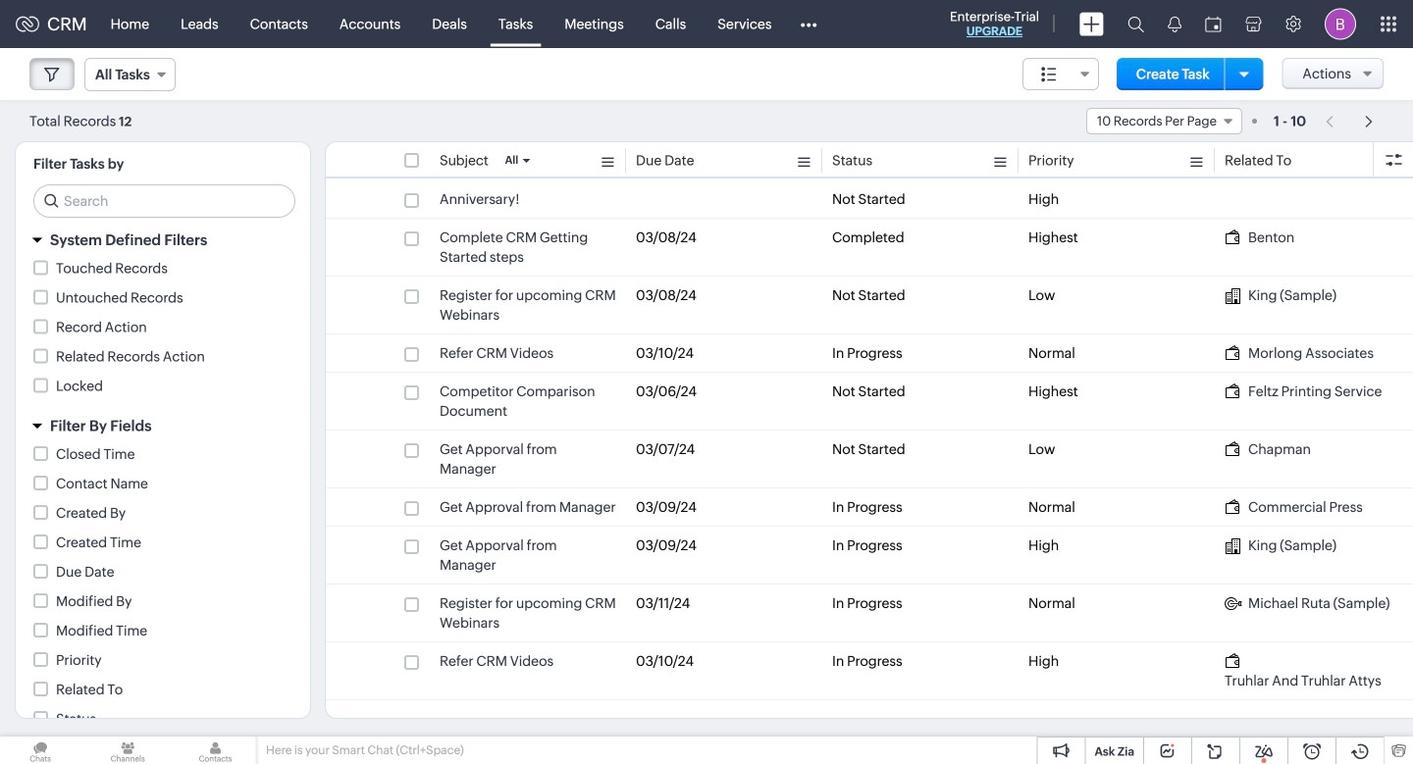 Task type: vqa. For each thing, say whether or not it's contained in the screenshot.
the logo
yes



Task type: describe. For each thing, give the bounding box(es) containing it.
profile image
[[1325, 8, 1356, 40]]

contacts image
[[175, 737, 256, 764]]

search element
[[1116, 0, 1156, 48]]

logo image
[[16, 16, 39, 32]]

signals image
[[1168, 16, 1182, 32]]

create menu image
[[1079, 12, 1104, 36]]

none field size
[[1023, 58, 1099, 90]]



Task type: locate. For each thing, give the bounding box(es) containing it.
chats image
[[0, 737, 81, 764]]

Other Modules field
[[787, 8, 830, 40]]

profile element
[[1313, 0, 1368, 48]]

None field
[[84, 58, 175, 91], [1023, 58, 1099, 90], [1086, 108, 1242, 134], [84, 58, 175, 91], [1086, 108, 1242, 134]]

create menu element
[[1068, 0, 1116, 48]]

channels image
[[88, 737, 168, 764]]

search image
[[1128, 16, 1144, 32]]

signals element
[[1156, 0, 1193, 48]]

row group
[[326, 181, 1413, 701]]

calendar image
[[1205, 16, 1222, 32]]

Search text field
[[34, 185, 294, 217]]

size image
[[1041, 66, 1057, 83]]



